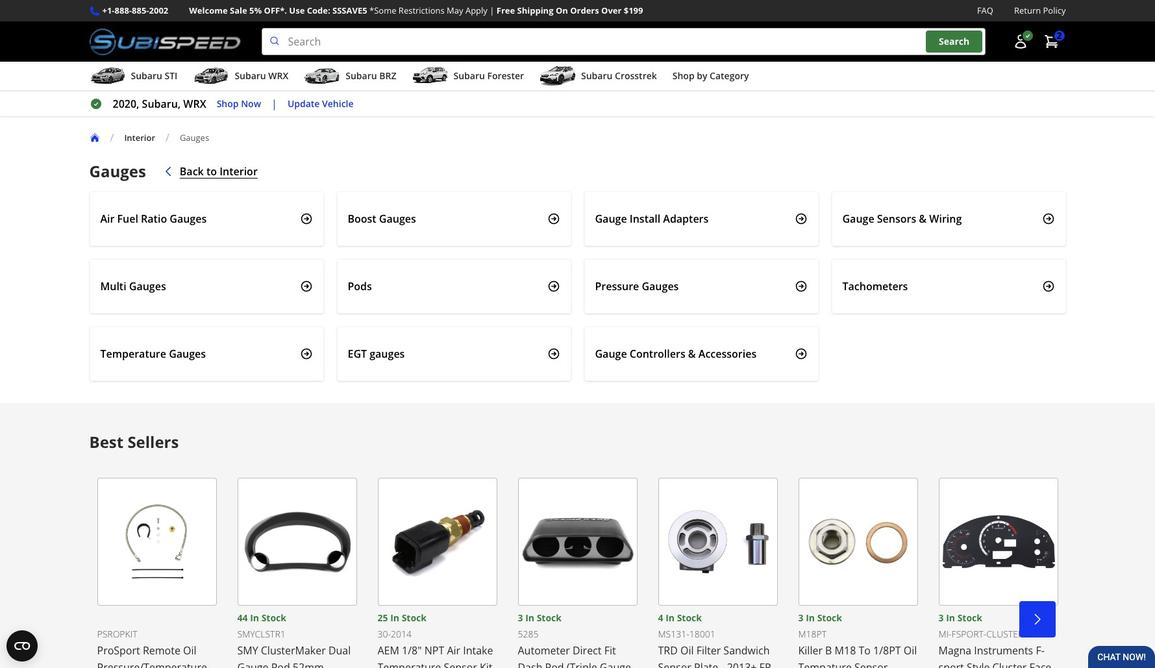 Task type: locate. For each thing, give the bounding box(es) containing it.
1 horizontal spatial sensor
[[658, 661, 692, 669]]

in inside 25 in stock 30-2014 aem 1/8" npt air intake temperature sensor ki
[[391, 612, 400, 624]]

interior
[[124, 132, 155, 143], [220, 164, 258, 179]]

oil right 1/8pt at right bottom
[[904, 644, 918, 658]]

back to interior link
[[162, 162, 258, 181]]

0 vertical spatial temperature
[[100, 347, 166, 361]]

wrx up update
[[269, 70, 289, 82]]

f-
[[1037, 644, 1045, 658]]

1 sensor from the left
[[444, 661, 477, 669]]

1 vertical spatial temperature
[[378, 661, 441, 669]]

in up m18pt
[[806, 612, 815, 624]]

code:
[[307, 5, 330, 16]]

3 in from the left
[[526, 612, 535, 624]]

3 up m18pt
[[799, 612, 804, 624]]

2 subaru from the left
[[235, 70, 266, 82]]

shop left by
[[673, 70, 695, 82]]

air fuel ratio gauges
[[100, 212, 207, 226]]

2 pod from the left
[[545, 661, 564, 669]]

subaru for subaru brz
[[346, 70, 377, 82]]

0 horizontal spatial /
[[110, 131, 114, 145]]

1 vertical spatial air
[[447, 644, 461, 658]]

wrx down a subaru wrx thumbnail image
[[183, 97, 206, 111]]

+1-
[[102, 5, 115, 16]]

a subaru sti thumbnail image image
[[89, 66, 126, 86]]

stock up fsport-
[[958, 612, 983, 624]]

adapters
[[664, 212, 709, 226]]

5 subaru from the left
[[582, 70, 613, 82]]

1 vertical spatial |
[[272, 97, 277, 111]]

1 stock from the left
[[262, 612, 286, 624]]

in inside 44 in stock smyclstr1 smy clustermaker dual gauge pod 52mm
[[250, 612, 259, 624]]

1 in from the left
[[250, 612, 259, 624]]

subaru left the sti
[[131, 70, 162, 82]]

gauge left controllers
[[595, 347, 627, 361]]

0 horizontal spatial oil
[[183, 644, 197, 658]]

5285
[[518, 629, 539, 641]]

stock inside 4 in stock ms131-18001 trd oil filter sandwich sensor plate - 2013+ fr
[[677, 612, 702, 624]]

sensor
[[444, 661, 477, 669], [658, 661, 692, 669]]

4 stock from the left
[[677, 612, 702, 624]]

pod down clustermaker
[[271, 661, 290, 669]]

2 / from the left
[[166, 131, 170, 145]]

in inside 4 in stock ms131-18001 trd oil filter sandwich sensor plate - 2013+ fr
[[666, 612, 675, 624]]

stock for fsport-
[[958, 612, 983, 624]]

search button
[[927, 31, 983, 53]]

faq link
[[978, 4, 994, 18]]

air right npt
[[447, 644, 461, 658]]

interior down '2020,'
[[124, 132, 155, 143]]

trd
[[658, 644, 678, 658]]

subaru left crosstrek
[[582, 70, 613, 82]]

3 3 from the left
[[939, 612, 944, 624]]

1 horizontal spatial &
[[920, 212, 927, 226]]

sellers
[[128, 431, 179, 453]]

0 vertical spatial air
[[100, 212, 115, 226]]

subaru crosstrek button
[[540, 64, 657, 90]]

gauges
[[180, 132, 209, 143], [89, 161, 146, 182], [170, 212, 207, 226], [379, 212, 416, 226], [129, 279, 166, 294], [642, 279, 679, 294], [169, 347, 206, 361]]

pod for dash
[[545, 661, 564, 669]]

0 horizontal spatial sensor
[[444, 661, 477, 669]]

1 3 from the left
[[518, 612, 523, 624]]

shop left now on the top of page
[[217, 97, 239, 110]]

1 horizontal spatial oil
[[681, 644, 694, 658]]

18001
[[690, 629, 716, 641]]

oil inside psropkit prosport remote oil pressure/temperatur
[[183, 644, 197, 658]]

1 horizontal spatial 3
[[799, 612, 804, 624]]

3 stock from the left
[[537, 612, 562, 624]]

0 horizontal spatial &
[[689, 347, 696, 361]]

2 horizontal spatial oil
[[904, 644, 918, 658]]

sssave5
[[333, 5, 368, 16]]

accessories
[[699, 347, 757, 361]]

pods
[[348, 279, 372, 294]]

4 in from the left
[[666, 612, 675, 624]]

subaru for subaru forester
[[454, 70, 485, 82]]

off*.
[[264, 5, 287, 16]]

0 horizontal spatial temperature
[[100, 347, 166, 361]]

stock for 2014
[[402, 612, 427, 624]]

shop
[[673, 70, 695, 82], [217, 97, 239, 110]]

interior link down '2020,'
[[124, 132, 155, 143]]

ms131-
[[658, 629, 690, 641]]

2 oil from the left
[[681, 644, 694, 658]]

stock up 2014
[[402, 612, 427, 624]]

stock for 18001
[[677, 612, 702, 624]]

button image
[[1013, 34, 1029, 49]]

crosstrek
[[615, 70, 657, 82]]

subaru sti button
[[89, 64, 178, 90]]

4 subaru from the left
[[454, 70, 485, 82]]

1 pod from the left
[[271, 661, 290, 669]]

1 horizontal spatial |
[[490, 5, 495, 16]]

subaru crosstrek
[[582, 70, 657, 82]]

1/8"
[[402, 644, 422, 658]]

stock inside 44 in stock smyclstr1 smy clustermaker dual gauge pod 52mm
[[262, 612, 286, 624]]

faq
[[978, 5, 994, 16]]

stock for killer
[[818, 612, 843, 624]]

wrx
[[269, 70, 289, 82], [183, 97, 206, 111]]

3
[[518, 612, 523, 624], [799, 612, 804, 624], [939, 612, 944, 624]]

1 horizontal spatial pod
[[545, 661, 564, 669]]

shop inside dropdown button
[[673, 70, 695, 82]]

gauge inside 44 in stock smyclstr1 smy clustermaker dual gauge pod 52mm
[[237, 661, 269, 669]]

| left free
[[490, 5, 495, 16]]

gauge down smy
[[237, 661, 269, 669]]

brz
[[380, 70, 397, 82]]

in for 2014
[[391, 612, 400, 624]]

a subaru wrx thumbnail image image
[[193, 66, 230, 86]]

stock inside 3 in stock m18pt killer b m18 to 1/8pt oil tempature senso
[[818, 612, 843, 624]]

stock up 5285 on the left of page
[[537, 612, 562, 624]]

3 for fsport-
[[939, 612, 944, 624]]

$199
[[624, 5, 644, 16]]

3 inside 3 in stock m18pt killer b m18 to 1/8pt oil tempature senso
[[799, 612, 804, 624]]

a subaru brz thumbnail image image
[[304, 66, 341, 86]]

52mm
[[293, 661, 324, 669]]

air inside 25 in stock 30-2014 aem 1/8" npt air intake temperature sensor ki
[[447, 644, 461, 658]]

1 horizontal spatial temperature
[[378, 661, 441, 669]]

pod inside '3 in stock 5285 autometer direct fit dash pod (triple gaug'
[[545, 661, 564, 669]]

m18
[[835, 644, 856, 658]]

update
[[288, 97, 320, 110]]

0 vertical spatial wrx
[[269, 70, 289, 82]]

0 horizontal spatial |
[[272, 97, 277, 111]]

2 in from the left
[[391, 612, 400, 624]]

in
[[250, 612, 259, 624], [391, 612, 400, 624], [526, 612, 535, 624], [666, 612, 675, 624], [806, 612, 815, 624], [947, 612, 956, 624]]

2 3 from the left
[[799, 612, 804, 624]]

update vehicle
[[288, 97, 354, 110]]

air left fuel
[[100, 212, 115, 226]]

3 inside "3 in stock mi-fsport-cluster-imp magna instruments f- sport style cluster face"
[[939, 612, 944, 624]]

temperature gauges link
[[89, 327, 324, 381]]

stock inside "3 in stock mi-fsport-cluster-imp magna instruments f- sport style cluster face"
[[958, 612, 983, 624]]

subaru left the brz
[[346, 70, 377, 82]]

5 stock from the left
[[818, 612, 843, 624]]

in up mi-
[[947, 612, 956, 624]]

pod down autometer
[[545, 661, 564, 669]]

1 horizontal spatial air
[[447, 644, 461, 658]]

a subaru crosstrek thumbnail image image
[[540, 66, 576, 86]]

aem 1/8" npt air intake temperature sensor kit - universal image
[[378, 478, 497, 606]]

boost gauges link
[[337, 192, 571, 246]]

& right controllers
[[689, 347, 696, 361]]

gauge for gauge controllers & accessories
[[595, 347, 627, 361]]

subaru left forester
[[454, 70, 485, 82]]

oil inside 3 in stock m18pt killer b m18 to 1/8pt oil tempature senso
[[904, 644, 918, 658]]

0 horizontal spatial shop
[[217, 97, 239, 110]]

back to interior
[[180, 164, 258, 179]]

2 horizontal spatial 3
[[939, 612, 944, 624]]

stock inside '3 in stock 5285 autometer direct fit dash pod (triple gaug'
[[537, 612, 562, 624]]

|
[[490, 5, 495, 16], [272, 97, 277, 111]]

1 vertical spatial interior
[[220, 164, 258, 179]]

subaru,
[[142, 97, 181, 111]]

gauge left install
[[595, 212, 627, 226]]

in inside "3 in stock mi-fsport-cluster-imp magna instruments f- sport style cluster face"
[[947, 612, 956, 624]]

stock up smyclstr1
[[262, 612, 286, 624]]

gauges link
[[180, 132, 220, 143]]

5 in from the left
[[806, 612, 815, 624]]

intake
[[463, 644, 493, 658]]

temperature inside 25 in stock 30-2014 aem 1/8" npt air intake temperature sensor ki
[[378, 661, 441, 669]]

style
[[967, 661, 990, 669]]

multi gauges link
[[89, 259, 324, 314]]

wiring
[[930, 212, 962, 226]]

2 stock from the left
[[402, 612, 427, 624]]

egt gauges link
[[337, 327, 571, 381]]

0 horizontal spatial pod
[[271, 661, 290, 669]]

in inside '3 in stock 5285 autometer direct fit dash pod (triple gaug'
[[526, 612, 535, 624]]

0 horizontal spatial air
[[100, 212, 115, 226]]

trd oil filter sandwich sensor plate - 2013+ fr-s / brz / 86 image
[[658, 478, 778, 606]]

1 horizontal spatial shop
[[673, 70, 695, 82]]

restrictions
[[399, 5, 445, 16]]

1 vertical spatial &
[[689, 347, 696, 361]]

in right 25
[[391, 612, 400, 624]]

1 vertical spatial shop
[[217, 97, 239, 110]]

oil right trd at the bottom right
[[681, 644, 694, 658]]

3 subaru from the left
[[346, 70, 377, 82]]

6 stock from the left
[[958, 612, 983, 624]]

prosport remote oil pressure/temperature sender install kit  - universal image
[[97, 478, 217, 606]]

6 in from the left
[[947, 612, 956, 624]]

/ left gauges link at the top left of the page
[[166, 131, 170, 145]]

cluster
[[993, 661, 1027, 669]]

stock for smy
[[262, 612, 286, 624]]

0 horizontal spatial wrx
[[183, 97, 206, 111]]

stock up m18pt
[[818, 612, 843, 624]]

1 subaru from the left
[[131, 70, 162, 82]]

welcome
[[189, 5, 228, 16]]

shipping
[[517, 5, 554, 16]]

smy
[[237, 644, 258, 658]]

2 sensor from the left
[[658, 661, 692, 669]]

3 inside '3 in stock 5285 autometer direct fit dash pod (triple gaug'
[[518, 612, 523, 624]]

+1-888-885-2002 link
[[102, 4, 168, 18]]

subaru forester
[[454, 70, 524, 82]]

3 for autometer
[[518, 612, 523, 624]]

controllers
[[630, 347, 686, 361]]

subaru inside 'dropdown button'
[[131, 70, 162, 82]]

subaru up now on the top of page
[[235, 70, 266, 82]]

boost gauges
[[348, 212, 416, 226]]

*some
[[370, 5, 397, 16]]

gauge left sensors
[[843, 212, 875, 226]]

| right now on the top of page
[[272, 97, 277, 111]]

in right 44
[[250, 612, 259, 624]]

in up 5285 on the left of page
[[526, 612, 535, 624]]

dash
[[518, 661, 543, 669]]

/ right home image
[[110, 131, 114, 145]]

3 in stock 5285 autometer direct fit dash pod (triple gaug
[[518, 612, 631, 669]]

stock for autometer
[[537, 612, 562, 624]]

egt
[[348, 347, 367, 361]]

psropkit
[[97, 629, 137, 641]]

subispeed logo image
[[89, 28, 241, 55]]

killer b m18 to 1/8pt oil tempature sensor adapter - 2002-2014 subaru wrx / 2004-2021 sti / 2006-2013 forester xt image
[[799, 478, 918, 606]]

gauge sensors & wiring link
[[832, 192, 1066, 246]]

0 vertical spatial shop
[[673, 70, 695, 82]]

install
[[630, 212, 661, 226]]

stock up 18001
[[677, 612, 702, 624]]

888-
[[115, 5, 132, 16]]

1 oil from the left
[[183, 644, 197, 658]]

pod inside 44 in stock smyclstr1 smy clustermaker dual gauge pod 52mm
[[271, 661, 290, 669]]

3 oil from the left
[[904, 644, 918, 658]]

subaru wrx button
[[193, 64, 289, 90]]

0 horizontal spatial 3
[[518, 612, 523, 624]]

2002
[[149, 5, 168, 16]]

-
[[721, 661, 725, 669]]

in inside 3 in stock m18pt killer b m18 to 1/8pt oil tempature senso
[[806, 612, 815, 624]]

1 vertical spatial wrx
[[183, 97, 206, 111]]

egt gauges
[[348, 347, 405, 361]]

in right 4
[[666, 612, 675, 624]]

a subaru forester thumbnail image image
[[412, 66, 449, 86]]

1 horizontal spatial /
[[166, 131, 170, 145]]

0 vertical spatial &
[[920, 212, 927, 226]]

in for autometer
[[526, 612, 535, 624]]

sensor down trd at the bottom right
[[658, 661, 692, 669]]

stock inside 25 in stock 30-2014 aem 1/8" npt air intake temperature sensor ki
[[402, 612, 427, 624]]

1 horizontal spatial interior
[[220, 164, 258, 179]]

pod
[[271, 661, 290, 669], [545, 661, 564, 669]]

oil right remote
[[183, 644, 197, 658]]

cluster-
[[987, 629, 1027, 641]]

2014
[[391, 629, 412, 641]]

gauge install adapters link
[[584, 192, 819, 246]]

1 horizontal spatial wrx
[[269, 70, 289, 82]]

5%
[[250, 5, 262, 16]]

to
[[207, 164, 217, 179]]

sensor inside 25 in stock 30-2014 aem 1/8" npt air intake temperature sensor ki
[[444, 661, 477, 669]]

/
[[110, 131, 114, 145], [166, 131, 170, 145]]

& left wiring
[[920, 212, 927, 226]]

0 vertical spatial interior
[[124, 132, 155, 143]]

3 up 5285 on the left of page
[[518, 612, 523, 624]]

3 up mi-
[[939, 612, 944, 624]]

smy clustermaker dual gauge pod 52mm  - 2008-2014 subaru wrx/sti / 2009-2013 subaru forester xt image
[[237, 478, 357, 606]]

interior right to
[[220, 164, 258, 179]]

sensor down intake
[[444, 661, 477, 669]]



Task type: describe. For each thing, give the bounding box(es) containing it.
over
[[602, 5, 622, 16]]

tachometers
[[843, 279, 909, 294]]

sti
[[165, 70, 178, 82]]

subaru wrx
[[235, 70, 289, 82]]

shop for shop now
[[217, 97, 239, 110]]

fit
[[605, 644, 616, 658]]

boost
[[348, 212, 377, 226]]

temperature gauges
[[100, 347, 206, 361]]

& for controllers
[[689, 347, 696, 361]]

tempature
[[799, 661, 852, 669]]

in for killer
[[806, 612, 815, 624]]

4 in stock ms131-18001 trd oil filter sandwich sensor plate - 2013+ fr
[[658, 612, 775, 669]]

use
[[289, 5, 305, 16]]

gauge for gauge install adapters
[[595, 212, 627, 226]]

fsport-
[[952, 629, 987, 641]]

gauge for gauge sensors & wiring
[[843, 212, 875, 226]]

subaru brz button
[[304, 64, 397, 90]]

shop for shop by category
[[673, 70, 695, 82]]

subaru for subaru wrx
[[235, 70, 266, 82]]

search
[[939, 35, 970, 48]]

in for fsport-
[[947, 612, 956, 624]]

aem
[[378, 644, 400, 658]]

best sellers
[[89, 431, 179, 453]]

gauge sensors & wiring
[[843, 212, 962, 226]]

interior link down 2020, subaru, wrx
[[124, 132, 166, 143]]

npt
[[425, 644, 445, 658]]

1 / from the left
[[110, 131, 114, 145]]

shop now
[[217, 97, 261, 110]]

subaru for subaru crosstrek
[[582, 70, 613, 82]]

search input field
[[262, 28, 986, 55]]

tachometers link
[[832, 259, 1066, 314]]

welcome sale 5% off*. use code: sssave5
[[189, 5, 368, 16]]

filter
[[697, 644, 721, 658]]

air inside air fuel ratio gauges link
[[100, 212, 115, 226]]

sensor inside 4 in stock ms131-18001 trd oil filter sandwich sensor plate - 2013+ fr
[[658, 661, 692, 669]]

multi
[[100, 279, 126, 294]]

vehicle
[[322, 97, 354, 110]]

m18pt
[[799, 629, 827, 641]]

2013+
[[727, 661, 757, 669]]

return policy link
[[1015, 4, 1066, 18]]

44 in stock smyclstr1 smy clustermaker dual gauge pod 52mm  
[[237, 612, 351, 669]]

prosport
[[97, 644, 140, 658]]

subaru for subaru sti
[[131, 70, 162, 82]]

psropkit prosport remote oil pressure/temperatur
[[97, 629, 207, 669]]

sport
[[939, 661, 965, 669]]

return policy
[[1015, 5, 1066, 16]]

return
[[1015, 5, 1042, 16]]

remote
[[143, 644, 181, 658]]

b
[[826, 644, 833, 658]]

gauge install adapters
[[595, 212, 709, 226]]

subaru sti
[[131, 70, 178, 82]]

2020,
[[113, 97, 139, 111]]

44
[[237, 612, 248, 624]]

orders
[[571, 5, 599, 16]]

multi gauges
[[100, 279, 166, 294]]

killer
[[799, 644, 823, 658]]

in for smy
[[250, 612, 259, 624]]

to
[[859, 644, 871, 658]]

gauges
[[370, 347, 405, 361]]

gauge controllers & accessories link
[[584, 327, 819, 381]]

2020, subaru, wrx
[[113, 97, 206, 111]]

4
[[658, 612, 664, 624]]

shop by category
[[673, 70, 749, 82]]

0 vertical spatial |
[[490, 5, 495, 16]]

air fuel ratio gauges link
[[89, 192, 324, 246]]

in for 18001
[[666, 612, 675, 624]]

sensors
[[878, 212, 917, 226]]

wrx inside dropdown button
[[269, 70, 289, 82]]

may
[[447, 5, 464, 16]]

oil inside 4 in stock ms131-18001 trd oil filter sandwich sensor plate - 2013+ fr
[[681, 644, 694, 658]]

home image
[[89, 133, 100, 143]]

clustermaker
[[261, 644, 326, 658]]

dual
[[329, 644, 351, 658]]

forester
[[488, 70, 524, 82]]

subaru brz
[[346, 70, 397, 82]]

best
[[89, 431, 124, 453]]

pods link
[[337, 259, 571, 314]]

0 horizontal spatial interior
[[124, 132, 155, 143]]

885-
[[132, 5, 149, 16]]

open widget image
[[6, 631, 38, 662]]

policy
[[1044, 5, 1066, 16]]

magna instruments f-sport style cluster face - 2013+ fr-s / brz / 86 image
[[939, 478, 1059, 606]]

ratio
[[141, 212, 167, 226]]

30-
[[378, 629, 391, 641]]

3 for killer
[[799, 612, 804, 624]]

pod for gauge
[[271, 661, 290, 669]]

sandwich
[[724, 644, 770, 658]]

mi-
[[939, 629, 952, 641]]

& for sensors
[[920, 212, 927, 226]]

by
[[697, 70, 708, 82]]

2 button
[[1038, 29, 1066, 55]]

*some restrictions may apply | free shipping on orders over $199
[[370, 5, 644, 16]]

autometer direct fit dash pod (triple gauge mount) - 2013+ fr-s / brz / 86 image
[[518, 478, 638, 606]]

1/8pt
[[874, 644, 902, 658]]



Task type: vqa. For each thing, say whether or not it's contained in the screenshot.


